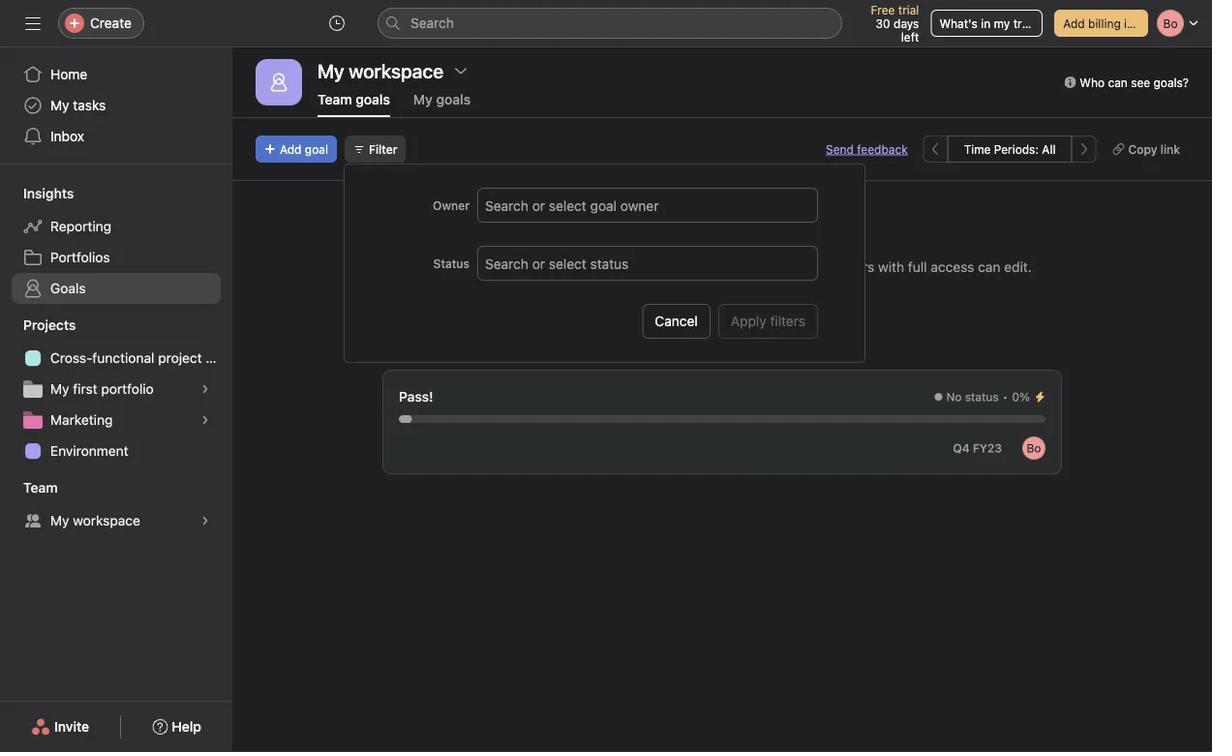 Task type: vqa. For each thing, say whether or not it's contained in the screenshot.
functional
yes



Task type: describe. For each thing, give the bounding box(es) containing it.
my goals link
[[413, 91, 471, 117]]

projects element
[[0, 308, 232, 471]]

home
[[50, 66, 87, 82]]

•
[[1003, 390, 1008, 404]]

periods:
[[994, 142, 1039, 156]]

my for my tasks
[[50, 97, 69, 113]]

cross-
[[50, 350, 92, 366]]

apply filters button
[[718, 304, 818, 339]]

what's in my trial?
[[940, 16, 1040, 30]]

add for add goal
[[280, 142, 302, 156]]

no
[[946, 390, 962, 404]]

days
[[894, 16, 919, 30]]

left
[[901, 30, 919, 44]]

home link
[[12, 59, 221, 90]]

my
[[994, 16, 1010, 30]]

portfolio
[[101, 381, 154, 397]]

goals?
[[1154, 76, 1189, 89]]

team goals
[[318, 91, 390, 107]]

workspace
[[73, 513, 140, 529]]

feedback
[[857, 142, 908, 156]]

history image
[[329, 15, 345, 31]]

projects
[[23, 317, 76, 333]]

stay
[[697, 259, 723, 275]]

Search or select status text field
[[485, 252, 643, 275]]

my first portfolio
[[50, 381, 154, 397]]

owner
[[433, 198, 470, 212]]

my tasks link
[[12, 90, 221, 121]]

projects button
[[0, 316, 76, 335]]

q4
[[953, 442, 970, 455]]

all
[[1042, 142, 1056, 156]]

Search or select goal owner text field
[[485, 194, 673, 217]]

marketing
[[50, 412, 113, 428]]

• 0%
[[1003, 390, 1030, 404]]

see details, my first portfolio image
[[199, 383, 211, 395]]

30
[[876, 16, 890, 30]]

reporting link
[[12, 211, 221, 242]]

my goals
[[413, 91, 471, 107]]

global element
[[0, 47, 232, 164]]

add for add your company mission to align your work and stay inspired. only members with full access can edit.
[[383, 259, 408, 275]]

1 horizontal spatial can
[[1108, 76, 1128, 89]]

apply
[[731, 313, 767, 329]]

full
[[908, 259, 927, 275]]

mission
[[504, 259, 552, 275]]

what's in my trial? button
[[931, 10, 1043, 37]]

marketing link
[[12, 405, 221, 436]]

company
[[443, 259, 500, 275]]

with
[[878, 259, 904, 275]]

team for team goals
[[318, 91, 352, 107]]

goal
[[305, 142, 328, 156]]

in
[[981, 16, 991, 30]]

hide sidebar image
[[25, 15, 41, 31]]

insights
[[23, 185, 74, 201]]

cross-functional project plan link
[[12, 343, 232, 374]]

filter button
[[345, 136, 406, 163]]

to
[[555, 259, 568, 275]]

billing
[[1088, 16, 1121, 30]]

bo button
[[1022, 437, 1046, 460]]

my first portfolio link
[[12, 374, 221, 405]]

inspired.
[[726, 259, 780, 275]]

invite button
[[18, 710, 102, 745]]

my for my goals
[[413, 91, 433, 107]]

apply filters
[[731, 313, 806, 329]]

cancel button
[[642, 304, 710, 339]]

help
[[172, 719, 201, 735]]

time
[[964, 142, 991, 156]]

insights button
[[0, 184, 74, 203]]

goals for my goals
[[436, 91, 471, 107]]

goals for team goals
[[356, 91, 390, 107]]

reporting
[[50, 218, 111, 234]]

my for my first portfolio
[[50, 381, 69, 397]]

create
[[90, 15, 132, 31]]

environment link
[[12, 436, 221, 467]]

no status
[[946, 390, 999, 404]]

1 vertical spatial can
[[978, 259, 1001, 275]]

add goal
[[280, 142, 328, 156]]

what's
[[940, 16, 978, 30]]

who
[[1080, 76, 1105, 89]]



Task type: locate. For each thing, give the bounding box(es) containing it.
add your company mission to align your work and stay inspired. only members with full access can edit.
[[383, 259, 1032, 275]]

search
[[411, 15, 454, 31]]

send feedback
[[826, 142, 908, 156]]

access
[[931, 259, 974, 275]]

portfolios link
[[12, 242, 221, 273]]

team up the goal
[[318, 91, 352, 107]]

goals down the my workspace
[[356, 91, 390, 107]]

team button
[[0, 478, 58, 498]]

q4 fy23
[[953, 442, 1002, 455]]

teams element
[[0, 471, 232, 540]]

your
[[412, 259, 440, 275], [605, 259, 632, 275]]

0%
[[1012, 390, 1030, 404]]

0 horizontal spatial goals
[[356, 91, 390, 107]]

1 horizontal spatial goals
[[436, 91, 471, 107]]

Mission title text field
[[372, 197, 469, 241]]

1 horizontal spatial your
[[605, 259, 632, 275]]

inbox
[[50, 128, 84, 144]]

can left see
[[1108, 76, 1128, 89]]

2 horizontal spatial add
[[1063, 16, 1085, 30]]

2 vertical spatial add
[[383, 259, 408, 275]]

pass!
[[399, 389, 433, 405]]

work
[[636, 259, 666, 275]]

time periods: all
[[964, 142, 1056, 156]]

1 vertical spatial team
[[23, 480, 58, 496]]

my tasks
[[50, 97, 106, 113]]

link
[[1161, 142, 1180, 156]]

free
[[871, 3, 895, 16]]

team down environment
[[23, 480, 58, 496]]

0 vertical spatial can
[[1108, 76, 1128, 89]]

my inside teams element
[[50, 513, 69, 529]]

add billing info
[[1063, 16, 1145, 30]]

can
[[1108, 76, 1128, 89], [978, 259, 1001, 275]]

create button
[[58, 8, 144, 39]]

team inside 'team goals' link
[[318, 91, 352, 107]]

your left 'company'
[[412, 259, 440, 275]]

copy
[[1128, 142, 1157, 156]]

inbox link
[[12, 121, 221, 152]]

project
[[158, 350, 202, 366]]

1 vertical spatial add
[[280, 142, 302, 156]]

add goal button
[[256, 136, 337, 163]]

only
[[784, 259, 812, 275]]

2 goals from the left
[[436, 91, 471, 107]]

see
[[1131, 76, 1150, 89]]

my inside projects element
[[50, 381, 69, 397]]

add
[[1063, 16, 1085, 30], [280, 142, 302, 156], [383, 259, 408, 275]]

copy link button
[[1104, 136, 1189, 163]]

filter
[[369, 142, 398, 156]]

your right align
[[605, 259, 632, 275]]

my down the my workspace
[[413, 91, 433, 107]]

goals
[[50, 280, 86, 296]]

trial?
[[1013, 16, 1040, 30]]

goals down show options icon
[[436, 91, 471, 107]]

my workspace
[[50, 513, 140, 529]]

1 goals from the left
[[356, 91, 390, 107]]

2 your from the left
[[605, 259, 632, 275]]

0 horizontal spatial team
[[23, 480, 58, 496]]

copy link
[[1128, 142, 1180, 156]]

my left first
[[50, 381, 69, 397]]

tasks
[[73, 97, 106, 113]]

1 your from the left
[[412, 259, 440, 275]]

goals link
[[12, 273, 221, 304]]

first
[[73, 381, 97, 397]]

0 horizontal spatial add
[[280, 142, 302, 156]]

my inside 'global' element
[[50, 97, 69, 113]]

0 vertical spatial team
[[318, 91, 352, 107]]

0 vertical spatial add
[[1063, 16, 1085, 30]]

team inside the 'team' dropdown button
[[23, 480, 58, 496]]

q4 fy23 button
[[944, 435, 1011, 462]]

plan
[[206, 350, 232, 366]]

my workspace link
[[12, 505, 221, 536]]

send feedback link
[[826, 140, 908, 158]]

send
[[826, 142, 854, 156]]

add down 'mission title' text box
[[383, 259, 408, 275]]

see details, marketing image
[[199, 414, 211, 426]]

add left the goal
[[280, 142, 302, 156]]

cross-functional project plan
[[50, 350, 232, 366]]

portfolios
[[50, 249, 110, 265]]

see details, my workspace image
[[199, 515, 211, 527]]

cancel
[[655, 313, 698, 329]]

edit.
[[1004, 259, 1032, 275]]

info
[[1124, 16, 1145, 30]]

add for add billing info
[[1063, 16, 1085, 30]]

my for my workspace
[[50, 513, 69, 529]]

bo
[[1027, 442, 1041, 455]]

my left tasks at the top
[[50, 97, 69, 113]]

can left edit.
[[978, 259, 1001, 275]]

status
[[965, 390, 999, 404]]

functional
[[92, 350, 154, 366]]

add left billing
[[1063, 16, 1085, 30]]

trial
[[898, 3, 919, 16]]

my down the 'team' dropdown button
[[50, 513, 69, 529]]

add billing info button
[[1055, 10, 1148, 37]]

team for team
[[23, 480, 58, 496]]

0 horizontal spatial your
[[412, 259, 440, 275]]

search button
[[378, 8, 842, 39]]

0 horizontal spatial can
[[978, 259, 1001, 275]]

show options image
[[453, 63, 469, 78]]

invite
[[54, 719, 89, 735]]

insights element
[[0, 176, 232, 308]]

team goals link
[[318, 91, 390, 117]]

search list box
[[378, 8, 842, 39]]

1 horizontal spatial add
[[383, 259, 408, 275]]

members
[[816, 259, 875, 275]]

1 horizontal spatial team
[[318, 91, 352, 107]]

status
[[433, 257, 470, 270]]

time periods: all button
[[948, 136, 1072, 163]]

and
[[670, 259, 693, 275]]

environment
[[50, 443, 128, 459]]

free trial 30 days left
[[871, 3, 919, 44]]

align
[[571, 259, 601, 275]]

my workspace
[[318, 59, 443, 82]]

goals
[[356, 91, 390, 107], [436, 91, 471, 107]]



